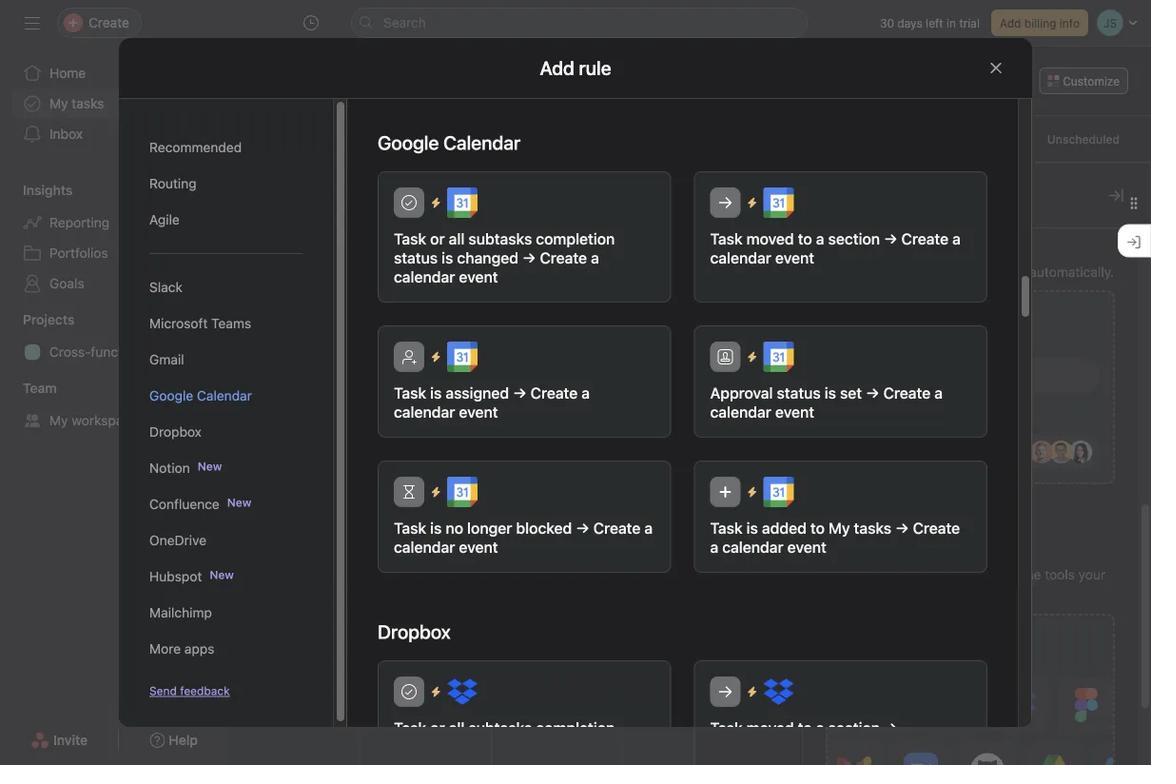 Task type: vqa. For each thing, say whether or not it's contained in the screenshot.
Dashboard
no



Task type: describe. For each thing, give the bounding box(es) containing it.
mon 16
[[376, 172, 404, 218]]

hubspot new
[[149, 568, 234, 585]]

calendar event inside the approval status is set → create a calendar event
[[711, 403, 815, 421]]

team
[[826, 588, 857, 604]]

brief
[[976, 248, 1001, 262]]

hubspot
[[149, 569, 202, 585]]

mailchimp
[[149, 605, 212, 621]]

add task up approval
[[670, 311, 725, 327]]

gmail
[[149, 352, 184, 367]]

google calendar image for all
[[447, 188, 478, 218]]

task or all subtasks completion status is changed → upload attachments button
[[378, 661, 672, 765]]

no
[[446, 519, 464, 537]]

task for task or all subtasks completion status is changed → create a calendar event
[[394, 230, 427, 248]]

task is added to my tasks → create a calendar event button
[[695, 461, 988, 573]]

get
[[908, 265, 928, 280]]

→ inside task is assigned → create a calendar event
[[513, 384, 527, 402]]

calendar event inside task is added to my tasks → create a calendar event
[[723, 538, 827, 556]]

create inside task is assigned → create a calendar event
[[531, 384, 578, 402]]

a inside task is no longer blocked → create a calendar event
[[645, 519, 653, 537]]

microsoft teams button
[[149, 306, 303, 342]]

task for task is added to my tasks → create a calendar event
[[711, 519, 743, 537]]

cross-functional project plan link
[[11, 337, 228, 367]]

search list box
[[351, 8, 808, 38]]

draft project brief
[[904, 248, 1001, 262]]

new for notion
[[198, 460, 222, 473]]

fri
[[903, 172, 922, 186]]

add task down task or all subtasks completion status is changed → create a calendar event on the top of page
[[538, 311, 593, 327]]

team button
[[0, 379, 57, 398]]

home link
[[11, 58, 217, 89]]

build integrated workflows with the tools your team uses the most.
[[826, 567, 1107, 604]]

is inside task is added to my tasks → create a calendar event
[[747, 519, 759, 537]]

→ inside task is added to my tasks → create a calendar event
[[896, 519, 910, 537]]

portfolios
[[50, 245, 108, 261]]

my workspace link
[[11, 406, 217, 436]]

my tasks link
[[11, 89, 217, 119]]

cross-functional project plan
[[50, 344, 228, 360]]

wed
[[640, 172, 667, 186]]

to inside task moved to a section → upload attachments
[[799, 719, 813, 737]]

projects element
[[0, 303, 228, 371]]

done
[[996, 265, 1027, 280]]

calendar inside button
[[197, 388, 252, 404]]

microsoft teams
[[149, 316, 251, 331]]

0 vertical spatial apps
[[735, 439, 763, 453]]

task is assigned → create a calendar event button
[[378, 326, 672, 438]]

1 horizontal spatial the
[[1022, 567, 1042, 583]]

0 vertical spatial project
[[935, 248, 973, 262]]

assigned
[[446, 384, 510, 402]]

insights
[[23, 182, 73, 198]]

build
[[826, 567, 857, 583]]

changed for dropbox
[[457, 738, 519, 756]]

add rule
[[953, 312, 1012, 330]]

add task up google calendar image
[[406, 311, 461, 327]]

is inside task is assigned → create a calendar event
[[431, 384, 442, 402]]

onedrive button
[[149, 523, 303, 559]]

upload attachments inside task or all subtasks completion status is changed → upload attachments
[[394, 757, 538, 765]]

mailchimp button
[[149, 595, 303, 631]]

task or all subtasks completion status is changed → upload attachments
[[394, 719, 615, 765]]

calendar event inside task moved to a section → create a calendar event
[[711, 249, 815, 267]]

in
[[947, 16, 957, 30]]

next week image
[[485, 131, 500, 147]]

task is added to my tasks → create a calendar event
[[711, 519, 961, 556]]

send feedback link
[[149, 683, 230, 700]]

google calendar button
[[149, 378, 303, 414]]

or for dropbox
[[431, 719, 445, 737]]

your inside build integrated workflows with the tools your team uses the most.
[[1079, 567, 1107, 583]]

task moved to a section → create a calendar event button
[[695, 171, 988, 303]]

all for dropbox
[[449, 719, 465, 737]]

share
[[984, 74, 1015, 88]]

tasks inside task is added to my tasks → create a calendar event
[[855, 519, 892, 537]]

portfolios link
[[11, 238, 217, 268]]

task moved to a section → upload attachments button
[[695, 661, 988, 765]]

goals
[[50, 276, 84, 291]]

recommended button
[[149, 129, 303, 166]]

subtasks for dropbox
[[469, 719, 532, 737]]

info
[[1060, 16, 1081, 30]]

is inside task is no longer blocked → create a calendar event
[[431, 519, 442, 537]]

work
[[963, 265, 992, 280]]

set
[[841, 384, 863, 402]]

16
[[376, 195, 396, 218]]

workspace
[[72, 413, 138, 428]]

search
[[384, 15, 426, 30]]

1 horizontal spatial dropbox
[[378, 621, 451, 643]]

automatically.
[[1030, 265, 1115, 280]]

2023
[[587, 128, 631, 150]]

create inside the approval status is set → create a calendar event
[[884, 384, 931, 402]]

add task down add a rule to get your work done automatically.
[[934, 311, 989, 327]]

add billing info button
[[992, 10, 1089, 36]]

october
[[514, 128, 582, 150]]

dropbox button
[[149, 414, 303, 450]]

added
[[763, 519, 807, 537]]

10
[[727, 253, 739, 266]]

dropbox inside button
[[149, 424, 202, 440]]

dropbox image for all
[[447, 677, 478, 707]]

home
[[50, 65, 86, 81]]

goals link
[[11, 268, 217, 299]]

integrated
[[861, 567, 924, 583]]

slack button
[[149, 269, 303, 306]]

priority
[[855, 368, 899, 384]]

cross-
[[50, 344, 91, 360]]

calendar event inside task is assigned → create a calendar event
[[394, 403, 498, 421]]

inbox
[[50, 126, 83, 142]]

google
[[149, 388, 193, 404]]

inbox link
[[11, 119, 217, 149]]

status for dropbox
[[394, 738, 438, 756]]

task or all subtasks completion status is changed → create a calendar event
[[394, 230, 615, 286]]

customize button
[[1040, 68, 1129, 94]]

create inside task is no longer blocked → create a calendar event
[[594, 519, 641, 537]]

notion
[[149, 460, 190, 476]]

task or all subtasks completion status is changed → create a calendar event button
[[378, 171, 672, 303]]

0 horizontal spatial rule
[[865, 265, 889, 280]]

add task button up google calendar image
[[368, 302, 484, 336]]

add inside 'button'
[[1001, 16, 1022, 30]]

google calendar image for added
[[764, 477, 794, 507]]

thu 19
[[771, 172, 797, 218]]

teams
[[211, 316, 251, 331]]

add task button down add a rule to get your work done automatically.
[[896, 302, 1011, 336]]

trial
[[960, 16, 981, 30]]

task moved to a section → create a calendar event
[[711, 230, 962, 267]]

→ inside task is no longer blocked → create a calendar event
[[576, 519, 590, 537]]

19
[[771, 195, 791, 218]]

view profile settings image
[[251, 58, 297, 104]]

0 horizontal spatial rules
[[735, 346, 764, 359]]

mon
[[376, 172, 404, 186]]

add task down list link
[[275, 132, 322, 146]]

apps
[[185, 641, 215, 657]]

list link
[[312, 90, 335, 115]]



Task type: locate. For each thing, give the bounding box(es) containing it.
google calendar image inside 'approval status is set → create a calendar event' button
[[764, 342, 794, 372]]

workflows
[[927, 567, 989, 583]]

create
[[902, 230, 949, 248], [540, 249, 588, 267], [531, 384, 578, 402], [884, 384, 931, 402], [594, 519, 641, 537], [914, 519, 961, 537]]

new up 'onedrive' button
[[227, 496, 252, 509]]

add billing info
[[1001, 16, 1081, 30]]

google calendar image for to
[[764, 188, 794, 218]]

all inside task or all subtasks completion status is changed → create a calendar event
[[449, 230, 465, 248]]

2 changed from the top
[[457, 738, 519, 756]]

1 vertical spatial moved
[[747, 719, 795, 737]]

calendar event up google calendar image
[[394, 268, 498, 286]]

0 vertical spatial section
[[829, 230, 881, 248]]

0 vertical spatial status
[[394, 249, 438, 267]]

dropbox image inside task moved to a section → upload attachments button
[[764, 677, 794, 707]]

create inside task is added to my tasks → create a calendar event
[[914, 519, 961, 537]]

the right with at the bottom right of the page
[[1022, 567, 1042, 583]]

new down 'onedrive' button
[[210, 568, 234, 582]]

new inside notion new
[[198, 460, 222, 473]]

1 horizontal spatial calendar
[[418, 90, 475, 106]]

add task button down automatically.
[[1028, 302, 1144, 336]]

notion new
[[149, 460, 222, 476]]

all for google calendar
[[449, 230, 465, 248]]

1 horizontal spatial rule
[[985, 312, 1012, 330]]

blocked
[[516, 519, 572, 537]]

section inside task moved to a section → upload attachments
[[829, 719, 881, 737]]

board
[[358, 90, 395, 106]]

calendar event down "no"
[[394, 538, 498, 556]]

add task button down 10
[[632, 302, 748, 336]]

plan
[[202, 344, 228, 360]]

2 vertical spatial status
[[394, 738, 438, 756]]

2 vertical spatial my
[[829, 519, 851, 537]]

add task button down task moved to a section → create a calendar event
[[764, 302, 880, 336]]

calendar event inside task or all subtasks completion status is changed → create a calendar event
[[394, 268, 498, 286]]

onedrive
[[149, 533, 207, 548]]

dropbox image up task moved to a section → upload attachments
[[764, 677, 794, 707]]

changed inside task or all subtasks completion status is changed → create a calendar event
[[457, 249, 519, 267]]

a inside task or all subtasks completion status is changed → create a calendar event
[[591, 249, 600, 267]]

rule left get
[[865, 265, 889, 280]]

google calendar image down google calendar
[[447, 188, 478, 218]]

slack
[[149, 279, 183, 295]]

2 vertical spatial new
[[210, 568, 234, 582]]

microsoft
[[149, 316, 208, 331]]

1 vertical spatial your
[[1079, 567, 1107, 583]]

0 horizontal spatial apps
[[735, 439, 763, 453]]

your right tools
[[1079, 567, 1107, 583]]

to inside task moved to a section → create a calendar event
[[799, 230, 813, 248]]

agile button
[[149, 202, 303, 238]]

the
[[1022, 567, 1042, 583], [893, 588, 913, 604]]

is inside task or all subtasks completion status is changed → create a calendar event
[[442, 249, 454, 267]]

30
[[881, 16, 895, 30]]

0 vertical spatial completion
[[536, 230, 615, 248]]

tue
[[508, 172, 531, 186]]

completion for dropbox
[[536, 719, 615, 737]]

calendar down the gmail button
[[197, 388, 252, 404]]

new inside hubspot new
[[210, 568, 234, 582]]

or inside task or all subtasks completion status is changed → create a calendar event
[[431, 230, 445, 248]]

1 changed from the top
[[457, 249, 519, 267]]

section for google calendar
[[829, 230, 881, 248]]

task inside task or all subtasks completion status is changed → upload attachments
[[394, 719, 427, 737]]

to inside task is added to my tasks → create a calendar event
[[811, 519, 825, 537]]

dropbox image for to
[[764, 677, 794, 707]]

project
[[935, 248, 973, 262], [155, 344, 199, 360]]

approval
[[711, 384, 774, 402]]

subtasks inside task or all subtasks completion status is changed → create a calendar event
[[469, 230, 532, 248]]

longer
[[468, 519, 513, 537]]

my up inbox
[[50, 96, 68, 111]]

→ inside task or all subtasks completion status is changed → upload attachments
[[523, 738, 536, 756]]

calendar event inside task is no longer blocked → create a calendar event
[[394, 538, 498, 556]]

1 section from the top
[[829, 230, 881, 248]]

board link
[[358, 90, 395, 115]]

calendar
[[418, 90, 475, 106], [197, 388, 252, 404]]

1 moved from the top
[[747, 230, 795, 248]]

google calendar image for is
[[764, 342, 794, 372]]

0 vertical spatial dropbox
[[149, 424, 202, 440]]

0 vertical spatial new
[[198, 460, 222, 473]]

add task down automatically.
[[1066, 311, 1121, 327]]

google calendar image inside the task is no longer blocked → create a calendar event button
[[447, 477, 478, 507]]

0 vertical spatial moved
[[747, 230, 795, 248]]

completion inside task or all subtasks completion status is changed → create a calendar event
[[536, 230, 615, 248]]

status inside task or all subtasks completion status is changed → create a calendar event
[[394, 249, 438, 267]]

10 fields
[[727, 253, 772, 266]]

a inside task is assigned → create a calendar event
[[582, 384, 590, 402]]

1 all from the top
[[449, 230, 465, 248]]

1 vertical spatial tasks
[[855, 519, 892, 537]]

tasks up integrated
[[855, 519, 892, 537]]

add task down task moved to a section → create a calendar event
[[802, 311, 857, 327]]

apps up 'build'
[[826, 539, 863, 557]]

new down dropbox button
[[198, 460, 222, 473]]

my workspace
[[50, 413, 138, 428]]

2 or from the top
[[431, 719, 445, 737]]

0 horizontal spatial upload attachments
[[394, 757, 538, 765]]

all inside task or all subtasks completion status is changed → upload attachments
[[449, 719, 465, 737]]

or for google calendar
[[431, 230, 445, 248]]

2 all from the top
[[449, 719, 465, 737]]

task inside task or all subtasks completion status is changed → create a calendar event
[[394, 230, 427, 248]]

upload attachments inside task moved to a section → upload attachments
[[711, 738, 854, 756]]

approval status is set → create a calendar event button
[[695, 326, 988, 438]]

0 vertical spatial your
[[932, 265, 959, 280]]

or inside task or all subtasks completion status is changed → upload attachments
[[431, 719, 445, 737]]

close details image
[[1109, 188, 1124, 203]]

add task button down task or all subtasks completion status is changed → create a calendar event on the top of page
[[500, 302, 616, 336]]

0 vertical spatial rule
[[865, 265, 889, 280]]

→ inside task moved to a section → upload attachments
[[885, 719, 898, 737]]

most.
[[917, 588, 951, 604]]

confluence
[[149, 496, 220, 512]]

section inside task moved to a section → create a calendar event
[[829, 230, 881, 248]]

left
[[926, 16, 944, 30]]

status for google calendar
[[394, 249, 438, 267]]

invite button
[[18, 724, 100, 758]]

calendar event down added
[[723, 538, 827, 556]]

completion inside task or all subtasks completion status is changed → upload attachments
[[536, 719, 615, 737]]

task is no longer blocked → create a calendar event
[[394, 519, 653, 556]]

tools
[[1046, 567, 1076, 583]]

2 subtasks from the top
[[469, 719, 532, 737]]

agile
[[149, 212, 180, 228]]

insights button
[[0, 181, 73, 200]]

add a rule to get your work done automatically.
[[826, 265, 1115, 280]]

apps down approval
[[735, 439, 763, 453]]

moved inside task moved to a section → create a calendar event
[[747, 230, 795, 248]]

task inside task moved to a section → create a calendar event
[[711, 230, 743, 248]]

changed inside task or all subtasks completion status is changed → upload attachments
[[457, 738, 519, 756]]

task inside task moved to a section → upload attachments
[[711, 719, 743, 737]]

2 dropbox image from the left
[[764, 677, 794, 707]]

today button
[[392, 126, 441, 152]]

1 vertical spatial calendar
[[197, 388, 252, 404]]

google calendar image
[[447, 188, 478, 218], [764, 188, 794, 218], [764, 342, 794, 372], [447, 477, 478, 507], [764, 477, 794, 507]]

→ inside the approval status is set → create a calendar event
[[867, 384, 880, 402]]

calendar up previous week image
[[418, 90, 475, 106]]

my inside task is added to my tasks → create a calendar event
[[829, 519, 851, 537]]

calendar event down approval
[[711, 403, 815, 421]]

task for task or all subtasks completion status is changed → upload attachments
[[394, 719, 427, 737]]

google calendar image
[[447, 342, 478, 372]]

recommended
[[149, 139, 242, 155]]

0 vertical spatial rules
[[826, 236, 865, 254]]

insights element
[[0, 173, 228, 303]]

1 vertical spatial or
[[431, 719, 445, 737]]

or
[[431, 230, 445, 248], [431, 719, 445, 737]]

task inside task is assigned → create a calendar event
[[394, 384, 427, 402]]

a inside task is added to my tasks → create a calendar event
[[711, 538, 719, 556]]

1 or from the top
[[431, 230, 445, 248]]

is inside the approval status is set → create a calendar event
[[825, 384, 837, 402]]

my inside teams element
[[50, 413, 68, 428]]

tasks down home
[[72, 96, 104, 111]]

section for dropbox
[[829, 719, 881, 737]]

1 dropbox image from the left
[[447, 677, 478, 707]]

0 vertical spatial my
[[50, 96, 68, 111]]

rule down done
[[985, 312, 1012, 330]]

calendar event down 19
[[711, 249, 815, 267]]

send
[[149, 685, 177, 698]]

task for task moved to a section → create a calendar event
[[711, 230, 743, 248]]

1 horizontal spatial tasks
[[855, 519, 892, 537]]

dropbox image up task or all subtasks completion status is changed → upload attachments
[[447, 677, 478, 707]]

global element
[[0, 47, 228, 161]]

0 horizontal spatial the
[[893, 588, 913, 604]]

rules left draft
[[826, 236, 865, 254]]

share button
[[960, 68, 1024, 94]]

projects
[[23, 312, 75, 328]]

confluence new
[[149, 496, 252, 512]]

0 vertical spatial calendar
[[418, 90, 475, 106]]

0 vertical spatial or
[[431, 230, 445, 248]]

1 vertical spatial my
[[50, 413, 68, 428]]

1 vertical spatial new
[[227, 496, 252, 509]]

1 vertical spatial the
[[893, 588, 913, 604]]

2 completion from the top
[[536, 719, 615, 737]]

google calendar image inside task is added to my tasks → create a calendar event button
[[764, 477, 794, 507]]

google calendar image up approval
[[764, 342, 794, 372]]

hide sidebar image
[[25, 15, 40, 30]]

1 vertical spatial status
[[777, 384, 821, 402]]

tasks
[[72, 96, 104, 111], [855, 519, 892, 537]]

0 horizontal spatial your
[[932, 265, 959, 280]]

team
[[23, 380, 57, 396]]

add rule
[[540, 57, 612, 79]]

sat 21
[[1035, 172, 1058, 218]]

new for confluence
[[227, 496, 252, 509]]

1 subtasks from the top
[[469, 230, 532, 248]]

1 vertical spatial all
[[449, 719, 465, 737]]

google calendar image up "no"
[[447, 477, 478, 507]]

→ inside task moved to a section → create a calendar event
[[885, 230, 898, 248]]

1 horizontal spatial project
[[935, 248, 973, 262]]

draft
[[904, 248, 932, 262]]

1 completion from the top
[[536, 230, 615, 248]]

moved for google calendar
[[747, 230, 795, 248]]

1 vertical spatial changed
[[457, 738, 519, 756]]

your
[[932, 265, 959, 280], [1079, 567, 1107, 583]]

previous week image
[[455, 131, 470, 147]]

1 vertical spatial rules
[[735, 346, 764, 359]]

list
[[312, 90, 335, 106]]

teams element
[[0, 371, 228, 440]]

is inside task or all subtasks completion status is changed → upload attachments
[[442, 738, 454, 756]]

0 horizontal spatial dropbox
[[149, 424, 202, 440]]

reporting
[[50, 215, 110, 230]]

add task
[[275, 132, 322, 146], [406, 311, 461, 327], [538, 311, 593, 327], [670, 311, 725, 327], [802, 311, 857, 327], [934, 311, 989, 327], [1066, 311, 1121, 327]]

task for task is no longer blocked → create a calendar event
[[394, 519, 427, 537]]

my up 'build'
[[829, 519, 851, 537]]

rules
[[826, 236, 865, 254], [735, 346, 764, 359]]

new for hubspot
[[210, 568, 234, 582]]

uses
[[861, 588, 890, 604]]

0 horizontal spatial calendar
[[197, 388, 252, 404]]

the down integrated
[[893, 588, 913, 604]]

1 horizontal spatial upload attachments
[[711, 738, 854, 756]]

google calendar image for no
[[447, 477, 478, 507]]

create inside task moved to a section → create a calendar event
[[902, 230, 949, 248]]

more apps
[[149, 641, 215, 657]]

1 horizontal spatial apps
[[826, 539, 863, 557]]

1 vertical spatial apps
[[826, 539, 863, 557]]

google calendar image inside task moved to a section → create a calendar event button
[[764, 188, 794, 218]]

2 moved from the top
[[747, 719, 795, 737]]

sat
[[1035, 172, 1058, 186]]

moved for dropbox
[[747, 719, 795, 737]]

more apps button
[[149, 631, 303, 667]]

1 vertical spatial upload attachments
[[394, 757, 538, 765]]

dropbox image inside task or all subtasks completion status is changed → upload attachments button
[[447, 677, 478, 707]]

subtasks inside task or all subtasks completion status is changed → upload attachments
[[469, 719, 532, 737]]

changed for google calendar
[[457, 249, 519, 267]]

rules up approval
[[735, 346, 764, 359]]

status inside the approval status is set → create a calendar event
[[777, 384, 821, 402]]

1 vertical spatial section
[[829, 719, 881, 737]]

high
[[981, 370, 1006, 384]]

task
[[394, 230, 427, 248], [711, 230, 743, 248], [394, 384, 427, 402], [394, 519, 427, 537], [711, 519, 743, 537], [394, 719, 427, 737], [711, 719, 743, 737]]

0 vertical spatial changed
[[457, 249, 519, 267]]

completion for google calendar
[[536, 230, 615, 248]]

dropbox image
[[447, 677, 478, 707], [764, 677, 794, 707]]

→ inside task or all subtasks completion status is changed → create a calendar event
[[523, 249, 536, 267]]

google calendar image up added
[[764, 477, 794, 507]]

my for my tasks
[[50, 96, 68, 111]]

status inside task or all subtasks completion status is changed → upload attachments
[[394, 738, 438, 756]]

0 horizontal spatial project
[[155, 344, 199, 360]]

rule
[[865, 265, 889, 280], [985, 312, 1012, 330]]

routing
[[149, 176, 197, 191]]

calendar event down assigned
[[394, 403, 498, 421]]

google calendar image inside the task or all subtasks completion status is changed → create a calendar event button
[[447, 188, 478, 218]]

task is no longer blocked → create a calendar event button
[[378, 461, 672, 573]]

gmail button
[[149, 342, 303, 378]]

invite
[[53, 733, 88, 748]]

1 vertical spatial completion
[[536, 719, 615, 737]]

task for task is assigned → create a calendar event
[[394, 384, 427, 402]]

my for my workspace
[[50, 413, 68, 428]]

calendar event
[[711, 249, 815, 267], [394, 268, 498, 286], [394, 403, 498, 421], [711, 403, 815, 421], [394, 538, 498, 556], [723, 538, 827, 556]]

project down microsoft
[[155, 344, 199, 360]]

moved
[[747, 230, 795, 248], [747, 719, 795, 737]]

1 vertical spatial project
[[155, 344, 199, 360]]

feedback
[[180, 685, 230, 698]]

task inside task is added to my tasks → create a calendar event
[[711, 519, 743, 537]]

my
[[50, 96, 68, 111], [50, 413, 68, 428], [829, 519, 851, 537]]

your down draft project brief
[[932, 265, 959, 280]]

new
[[198, 460, 222, 473], [227, 496, 252, 509], [210, 568, 234, 582]]

1 horizontal spatial your
[[1079, 567, 1107, 583]]

0 vertical spatial all
[[449, 230, 465, 248]]

october 2023
[[514, 128, 631, 150]]

0 vertical spatial subtasks
[[469, 230, 532, 248]]

my inside the global element
[[50, 96, 68, 111]]

tasks inside the global element
[[72, 96, 104, 111]]

my down team
[[50, 413, 68, 428]]

days
[[898, 16, 923, 30]]

1 vertical spatial dropbox
[[378, 621, 451, 643]]

google calendar
[[378, 131, 521, 154]]

2 section from the top
[[829, 719, 881, 737]]

google calendar image down thu
[[764, 188, 794, 218]]

projects button
[[0, 310, 75, 329]]

1 horizontal spatial dropbox image
[[764, 677, 794, 707]]

task
[[300, 132, 322, 146], [434, 311, 461, 327], [566, 311, 593, 327], [698, 311, 725, 327], [830, 311, 857, 327], [962, 311, 989, 327], [1095, 311, 1121, 327]]

completion
[[536, 230, 615, 248], [536, 719, 615, 737]]

0 vertical spatial the
[[1022, 567, 1042, 583]]

1 vertical spatial rule
[[985, 312, 1012, 330]]

task for task moved to a section → upload attachments
[[711, 719, 743, 737]]

files link
[[498, 90, 527, 115]]

approval status is set → create a calendar event
[[711, 384, 943, 421]]

subtasks for google calendar
[[469, 230, 532, 248]]

task inside task is no longer blocked → create a calendar event
[[394, 519, 427, 537]]

add task button down list link
[[251, 126, 331, 152]]

21
[[1035, 195, 1055, 218]]

0 vertical spatial tasks
[[72, 96, 104, 111]]

close this dialog image
[[989, 60, 1004, 76]]

fields
[[742, 253, 772, 266]]

create inside task or all subtasks completion status is changed → create a calendar event
[[540, 249, 588, 267]]

moved inside task moved to a section → upload attachments
[[747, 719, 795, 737]]

1 vertical spatial subtasks
[[469, 719, 532, 737]]

1 horizontal spatial rules
[[826, 236, 865, 254]]

project up add a rule to get your work done automatically.
[[935, 248, 973, 262]]

a inside the approval status is set → create a calendar event
[[935, 384, 943, 402]]

a inside task moved to a section → upload attachments
[[817, 719, 825, 737]]

0 vertical spatial upload attachments
[[711, 738, 854, 756]]

new inside the confluence new
[[227, 496, 252, 509]]

0 horizontal spatial dropbox image
[[447, 677, 478, 707]]

calendar link
[[418, 90, 475, 115]]

0 horizontal spatial tasks
[[72, 96, 104, 111]]

add
[[1001, 16, 1022, 30], [275, 132, 297, 146], [826, 265, 851, 280], [406, 311, 431, 327], [538, 311, 563, 327], [670, 311, 695, 327], [802, 311, 827, 327], [934, 311, 959, 327], [1066, 311, 1091, 327], [953, 312, 981, 330]]



